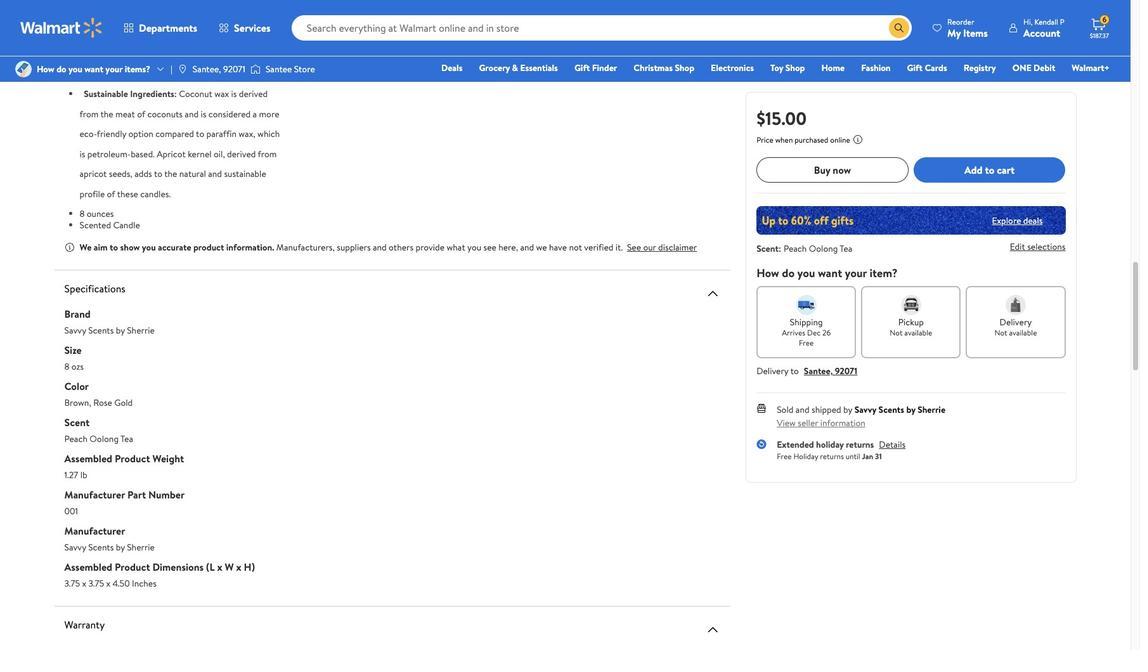 Task type: vqa. For each thing, say whether or not it's contained in the screenshot.
better
yes



Task type: locate. For each thing, give the bounding box(es) containing it.
specifications
[[64, 282, 125, 296]]

available down intent image for delivery
[[1009, 327, 1037, 338]]

delivery up sold
[[757, 365, 789, 377]]

paraffin inside coconut wax is known for its clean-burning properties. it burns at a lower temperature than paraffin wax, producing minimal soot and less air pollutants. this contributes to better indoor air quality and a more enjoyable candle-burning experience.
[[490, 56, 520, 69]]

0 horizontal spatial available
[[905, 327, 933, 338]]

wax, left which
[[239, 127, 255, 140]]

1 vertical spatial manufacturer
[[64, 524, 125, 538]]

1 shop from the left
[[675, 62, 695, 74]]

manufacturer down lb
[[64, 488, 125, 502]]

1 vertical spatial delivery
[[757, 365, 789, 377]]

these up the 'how do you want your items?'
[[80, 45, 101, 58]]

92071
[[223, 63, 245, 75], [835, 365, 858, 377]]

returns left 31
[[846, 438, 874, 451]]

clean
[[80, 56, 102, 69]]

peach inside brand savvy scents by sherrie size 8 ozs color brown, rose gold scent peach oolong tea assembled product weight 1.27 lb manufacturer part number 001 manufacturer savvy scents by sherrie assembled product dimensions (l x w x h) 3.75 x 3.75 x 4.50 inches
[[64, 433, 88, 445]]

the left the meat
[[101, 108, 113, 120]]

to left the cart
[[985, 163, 995, 177]]

0 horizontal spatial these
[[80, 45, 101, 58]]

shipped
[[812, 403, 841, 416]]

product
[[193, 241, 224, 254]]

1 horizontal spatial the
[[164, 167, 177, 180]]

1 vertical spatial your
[[845, 265, 867, 281]]

from up eco-
[[80, 108, 99, 120]]

 image right |
[[177, 64, 188, 74]]

0 horizontal spatial 8
[[64, 360, 69, 373]]

0 horizontal spatial scent
[[64, 415, 90, 429]]

with
[[501, 34, 517, 47]]

walmart+
[[1072, 62, 1110, 74]]

scents
[[88, 324, 114, 337], [879, 403, 904, 416], [88, 541, 114, 554]]

not inside delivery not available
[[995, 327, 1008, 338]]

to inside coconut wax is known for its clean-burning properties. it burns at a lower temperature than paraffin wax, producing minimal soot and less air pollutants. this contributes to better indoor air quality and a more enjoyable candle-burning experience.
[[143, 68, 151, 80]]

do for how do you want your items?
[[57, 63, 66, 75]]

 image right its
[[250, 63, 261, 75]]

0 vertical spatial 92071
[[223, 63, 245, 75]]

1 vertical spatial want
[[818, 265, 842, 281]]

deals
[[441, 62, 463, 74]]

2 vertical spatial sherrie
[[127, 541, 155, 554]]

from inside coconut apricot candles release a gentle and inviting fragrance as they burn, filling the space with a subtle yet delightful scent. aromatherapy from these candles can promote relaxation, reduce stress, and create a calming environment.
[[686, 34, 705, 47]]

kendall
[[1035, 16, 1059, 27]]

1 vertical spatial from
[[80, 108, 99, 120]]

it.
[[616, 241, 623, 254]]

1 horizontal spatial not
[[995, 327, 1008, 338]]

is left known
[[192, 56, 198, 69]]

1 horizontal spatial do
[[782, 265, 795, 281]]

1 horizontal spatial from
[[258, 147, 277, 160]]

experience.
[[389, 68, 433, 80]]

0 horizontal spatial peach
[[64, 433, 88, 445]]

jan
[[862, 451, 873, 461]]

1 vertical spatial these
[[117, 187, 138, 200]]

1 horizontal spatial shop
[[786, 62, 805, 74]]

and right 'gentle'
[[303, 34, 317, 47]]

3.75 up warranty
[[64, 577, 80, 590]]

our
[[643, 241, 656, 254]]

2 assembled from the top
[[64, 560, 112, 574]]

you down scent : peach oolong tea
[[798, 265, 815, 281]]

0 horizontal spatial gift
[[575, 62, 590, 74]]

available down intent image for pickup
[[905, 327, 933, 338]]

1 horizontal spatial 92071
[[835, 365, 858, 377]]

1 available from the left
[[905, 327, 933, 338]]

oolong up how do you want your item?
[[809, 242, 838, 255]]

peach right :
[[784, 242, 807, 255]]

1 horizontal spatial of
[[137, 108, 145, 120]]

0 horizontal spatial shop
[[675, 62, 695, 74]]

1 manufacturer from the top
[[64, 488, 125, 502]]

reduce
[[227, 45, 253, 58]]

1 vertical spatial peach
[[64, 433, 88, 445]]

8 ounces scented candle
[[80, 207, 140, 231]]

0 horizontal spatial paraffin
[[207, 127, 237, 140]]

1 horizontal spatial want
[[818, 265, 842, 281]]

add to cart
[[965, 163, 1015, 177]]

0 vertical spatial coconut
[[145, 34, 178, 47]]

sold and shipped by savvy scents by sherrie
[[777, 403, 946, 416]]

edit selections
[[1010, 241, 1066, 253]]

1 vertical spatial the
[[101, 108, 113, 120]]

oolong inside brand savvy scents by sherrie size 8 ozs color brown, rose gold scent peach oolong tea assembled product weight 1.27 lb manufacturer part number 001 manufacturer savvy scents by sherrie assembled product dimensions (l x w x h) 3.75 x 3.75 x 4.50 inches
[[90, 433, 119, 445]]

to left better
[[143, 68, 151, 80]]

0 vertical spatial paraffin
[[490, 56, 520, 69]]

do for how do you want your item?
[[782, 265, 795, 281]]

grocery & essentials
[[479, 62, 558, 74]]

coconuts
[[147, 108, 183, 120]]

1 not from the left
[[890, 327, 903, 338]]

0 vertical spatial apricot
[[181, 34, 208, 47]]

burns
[[358, 56, 379, 69]]

tea inside brand savvy scents by sherrie size 8 ozs color brown, rose gold scent peach oolong tea assembled product weight 1.27 lb manufacturer part number 001 manufacturer savvy scents by sherrie assembled product dimensions (l x w x h) 3.75 x 3.75 x 4.50 inches
[[121, 433, 133, 445]]

from down which
[[258, 147, 277, 160]]

coconut inside coconut wax is known for its clean-burning properties. it burns at a lower temperature than paraffin wax, producing minimal soot and less air pollutants. this contributes to better indoor air quality and a more enjoyable candle-burning experience.
[[140, 56, 173, 69]]

the right filling
[[462, 34, 475, 47]]

delivery inside delivery not available
[[1000, 316, 1032, 329]]

1 horizontal spatial 8
[[80, 207, 85, 220]]

intent image for delivery image
[[1006, 295, 1026, 315]]

2 product from the top
[[115, 560, 150, 574]]

2 shop from the left
[[786, 62, 805, 74]]

1 assembled from the top
[[64, 452, 112, 466]]

0 vertical spatial your
[[106, 63, 123, 75]]

these inside coconut apricot candles release a gentle and inviting fragrance as they burn, filling the space with a subtle yet delightful scent. aromatherapy from these candles can promote relaxation, reduce stress, and create a calming environment.
[[80, 45, 101, 58]]

peach down brown,
[[64, 433, 88, 445]]

rose
[[93, 396, 112, 409]]

free down shipping
[[799, 337, 814, 348]]

wax, right &
[[522, 56, 539, 69]]

candles
[[210, 34, 239, 47], [103, 45, 131, 58]]

shop right less
[[675, 62, 695, 74]]

you down calming in the top left of the page
[[69, 63, 82, 75]]

wax, inside coconut wax is known for its clean-burning properties. it burns at a lower temperature than paraffin wax, producing minimal soot and less air pollutants. this contributes to better indoor air quality and a more enjoyable candle-burning experience.
[[522, 56, 539, 69]]

wax up considered
[[214, 88, 229, 100]]

we aim to show you accurate product information. manufacturers, suppliers and others provide what you see here, and we have not verified it. see our disclaimer
[[80, 241, 697, 254]]

delivery down intent image for delivery
[[1000, 316, 1032, 329]]

have
[[549, 241, 567, 254]]

1 horizontal spatial how
[[757, 265, 779, 281]]

what
[[447, 241, 465, 254]]

1 horizontal spatial 3.75
[[88, 577, 104, 590]]

0 horizontal spatial how
[[37, 63, 54, 75]]

paraffin
[[490, 56, 520, 69], [207, 127, 237, 140]]

santee, down relaxation, on the left of the page
[[193, 63, 221, 75]]

and right quality on the top left of the page
[[246, 68, 260, 80]]

Walmart Site-Wide search field
[[292, 15, 912, 41]]

0 vertical spatial wax
[[175, 56, 190, 69]]

more up which
[[259, 108, 279, 120]]

items?
[[125, 63, 150, 75]]

one
[[1013, 62, 1032, 74]]

0 horizontal spatial  image
[[15, 61, 32, 77]]

for
[[227, 56, 238, 69]]

is inside coconut wax is known for its clean-burning properties. it burns at a lower temperature than paraffin wax, producing minimal soot and less air pollutants. this contributes to better indoor air quality and a more enjoyable candle-burning experience.
[[192, 56, 198, 69]]

aim
[[94, 241, 108, 254]]

2 available from the left
[[1009, 327, 1037, 338]]

2 not from the left
[[995, 327, 1008, 338]]

profile
[[80, 187, 105, 200]]

1 vertical spatial oolong
[[90, 433, 119, 445]]

1 vertical spatial coconut
[[140, 56, 173, 69]]

0 horizontal spatial santee,
[[193, 63, 221, 75]]

and up eco-friendly option compared to paraffin wax, which
[[185, 108, 199, 120]]

scents up 4.50
[[88, 541, 114, 554]]

oolong down rose
[[90, 433, 119, 445]]

dec
[[807, 327, 821, 338]]

free for shipping
[[799, 337, 814, 348]]

not for delivery
[[995, 327, 1008, 338]]

you left see
[[467, 241, 481, 254]]

not down intent image for delivery
[[995, 327, 1008, 338]]

is left considered
[[201, 108, 206, 120]]

free
[[799, 337, 814, 348], [777, 451, 792, 461]]

yet
[[551, 34, 564, 47]]

how do you want your item?
[[757, 265, 898, 281]]

 image
[[15, 61, 32, 77], [250, 63, 261, 75], [177, 64, 188, 74]]

seller
[[798, 417, 818, 429]]

shop inside 'link'
[[786, 62, 805, 74]]

1 horizontal spatial wax
[[214, 88, 229, 100]]

coconut for contributes
[[140, 56, 173, 69]]

assembled up lb
[[64, 452, 112, 466]]

wax right |
[[175, 56, 190, 69]]

assembled up warranty
[[64, 560, 112, 574]]

 image for how do you want your items?
[[15, 61, 32, 77]]

paraffin up 'oil,'
[[207, 127, 237, 140]]

a right considered
[[253, 108, 257, 120]]

shop for christmas shop
[[675, 62, 695, 74]]

1 vertical spatial tea
[[121, 433, 133, 445]]

paraffin down with
[[490, 56, 520, 69]]

available inside pickup not available
[[905, 327, 933, 338]]

0 vertical spatial delivery
[[1000, 316, 1032, 329]]

gift
[[575, 62, 590, 74], [907, 62, 923, 74]]

1 horizontal spatial peach
[[784, 242, 807, 255]]

1 vertical spatial of
[[107, 187, 115, 200]]

not down intent image for pickup
[[890, 327, 903, 338]]

shop
[[675, 62, 695, 74], [786, 62, 805, 74]]

considered
[[209, 108, 251, 120]]

dimensions
[[153, 560, 204, 574]]

fashion
[[861, 62, 891, 74]]

available for delivery
[[1009, 327, 1037, 338]]

pickup
[[899, 316, 924, 329]]

8 left ozs
[[64, 360, 69, 373]]

to left santee, 92071 button
[[791, 365, 799, 377]]

1 horizontal spatial candles
[[210, 34, 239, 47]]

and left less
[[633, 56, 647, 69]]

air right less
[[665, 56, 675, 69]]

coconut wax is known for its clean-burning properties. it burns at a lower temperature than paraffin wax, producing minimal soot and less air pollutants. this contributes to better indoor air quality and a more enjoyable candle-burning experience.
[[80, 56, 717, 80]]

relaxation,
[[185, 45, 225, 58]]

purchased
[[795, 134, 829, 145]]

8 left ounces on the top of page
[[80, 207, 85, 220]]

free left holiday
[[777, 451, 792, 461]]

how down :
[[757, 265, 779, 281]]

meat
[[115, 108, 135, 120]]

adds
[[135, 167, 152, 180]]

want
[[85, 63, 103, 75], [818, 265, 842, 281]]

0 horizontal spatial do
[[57, 63, 66, 75]]

to up kernel
[[196, 127, 204, 140]]

2 horizontal spatial the
[[462, 34, 475, 47]]

wax inside coconut wax is known for its clean-burning properties. it burns at a lower temperature than paraffin wax, producing minimal soot and less air pollutants. this contributes to better indoor air quality and a more enjoyable candle-burning experience.
[[175, 56, 190, 69]]

0 horizontal spatial 3.75
[[64, 577, 80, 590]]

1 vertical spatial scent
[[64, 415, 90, 429]]

1 horizontal spatial santee,
[[804, 365, 833, 377]]

1 vertical spatial assembled
[[64, 560, 112, 574]]

available
[[905, 327, 933, 338], [1009, 327, 1037, 338]]

1 horizontal spatial tea
[[840, 242, 853, 255]]

$15.00
[[757, 106, 807, 131]]

free inside the 'shipping arrives dec 26 free'
[[799, 337, 814, 348]]

available inside delivery not available
[[1009, 327, 1037, 338]]

aromatherapy
[[629, 34, 684, 47]]

less
[[649, 56, 663, 69]]

your for item?
[[845, 265, 867, 281]]

0 vertical spatial oolong
[[809, 242, 838, 255]]

apricot up known
[[181, 34, 208, 47]]

1 vertical spatial how
[[757, 265, 779, 281]]

returns left until
[[820, 451, 844, 461]]

more down stress,
[[268, 68, 288, 80]]

1 vertical spatial wax
[[214, 88, 229, 100]]

1 horizontal spatial your
[[845, 265, 867, 281]]

0 vertical spatial assembled
[[64, 452, 112, 466]]

0 vertical spatial free
[[799, 337, 814, 348]]

 image down walmart image
[[15, 61, 32, 77]]

tea up how do you want your item?
[[840, 242, 853, 255]]

1 horizontal spatial  image
[[177, 64, 188, 74]]

0 vertical spatial tea
[[840, 242, 853, 255]]

scent.
[[605, 34, 627, 47]]

derived down quality on the top left of the page
[[239, 88, 268, 100]]

1 vertical spatial 92071
[[835, 365, 858, 377]]

tea
[[840, 242, 853, 255], [121, 433, 133, 445]]

0 horizontal spatial oolong
[[90, 433, 119, 445]]

savvy
[[64, 324, 86, 337], [855, 403, 877, 416], [64, 541, 86, 554]]

8
[[80, 207, 85, 220], [64, 360, 69, 373]]

product up 4.50
[[115, 560, 150, 574]]

burning right it
[[358, 68, 387, 80]]

clean burning.
[[80, 56, 138, 69]]

assembled
[[64, 452, 112, 466], [64, 560, 112, 574]]

arrives
[[782, 327, 806, 338]]

derived up sustainable
[[227, 147, 256, 160]]

burning down 'gentle'
[[275, 56, 305, 69]]

0 horizontal spatial tea
[[121, 433, 133, 445]]

2 vertical spatial savvy
[[64, 541, 86, 554]]

0 vertical spatial derived
[[239, 88, 268, 100]]

0 vertical spatial more
[[268, 68, 288, 80]]

santee, 92071
[[193, 63, 245, 75]]

w
[[225, 560, 234, 574]]

0 horizontal spatial your
[[106, 63, 123, 75]]

legal information image
[[853, 134, 863, 145]]

of right the meat
[[137, 108, 145, 120]]

promote
[[149, 45, 183, 58]]

0 vertical spatial product
[[115, 452, 150, 466]]

returns
[[846, 438, 874, 451], [820, 451, 844, 461]]

0 horizontal spatial the
[[101, 108, 113, 120]]

ounces
[[87, 207, 114, 220]]

stress,
[[255, 45, 280, 58]]

0 horizontal spatial not
[[890, 327, 903, 338]]

free inside extended holiday returns details free holiday returns until jan 31
[[777, 451, 792, 461]]

2 vertical spatial from
[[258, 147, 277, 160]]

wax for known
[[175, 56, 190, 69]]

0 vertical spatial the
[[462, 34, 475, 47]]

santee, down dec
[[804, 365, 833, 377]]

specifications image
[[705, 286, 721, 301]]

your left item?
[[845, 265, 867, 281]]

manufacturer
[[64, 488, 125, 502], [64, 524, 125, 538]]

0 horizontal spatial of
[[107, 187, 115, 200]]

savvy up information
[[855, 403, 877, 416]]

92071 up sold and shipped by savvy scents by sherrie
[[835, 365, 858, 377]]

walmart image
[[20, 18, 103, 38]]

0 vertical spatial want
[[85, 63, 103, 75]]

and up santee store
[[282, 45, 296, 58]]

reorder my items
[[948, 16, 988, 40]]

hi,
[[1024, 16, 1033, 27]]

the down apricot
[[164, 167, 177, 180]]

as
[[388, 34, 396, 47]]

subtle
[[526, 34, 549, 47]]

0 vertical spatial do
[[57, 63, 66, 75]]

see
[[627, 241, 641, 254]]

scents down brand at the left top of page
[[88, 324, 114, 337]]

gift left the cards
[[907, 62, 923, 74]]

apricot up profile
[[80, 167, 107, 180]]

1 vertical spatial wax,
[[239, 127, 255, 140]]

these down the seeds,
[[117, 187, 138, 200]]

tea down gold
[[121, 433, 133, 445]]

2 gift from the left
[[907, 62, 923, 74]]

0 horizontal spatial 92071
[[223, 63, 245, 75]]

1 gift from the left
[[575, 62, 590, 74]]

of right profile
[[107, 187, 115, 200]]

do left this
[[57, 63, 66, 75]]

1 horizontal spatial apricot
[[181, 34, 208, 47]]

coconut inside coconut apricot candles release a gentle and inviting fragrance as they burn, filling the space with a subtle yet delightful scent. aromatherapy from these candles can promote relaxation, reduce stress, and create a calming environment.
[[145, 34, 178, 47]]

scents up details
[[879, 403, 904, 416]]

product left weight
[[115, 452, 150, 466]]

santee store
[[266, 63, 315, 75]]

0 vertical spatial manufacturer
[[64, 488, 125, 502]]

0 vertical spatial these
[[80, 45, 101, 58]]

one debit
[[1013, 62, 1056, 74]]

they
[[398, 34, 415, 47]]

by
[[116, 324, 125, 337], [844, 403, 853, 416], [907, 403, 916, 416], [116, 541, 125, 554]]

disclaimer
[[658, 241, 697, 254]]

extended holiday returns details free holiday returns until jan 31
[[777, 438, 906, 461]]

and left we
[[520, 241, 534, 254]]

3.75 left 4.50
[[88, 577, 104, 590]]

how left this
[[37, 63, 54, 75]]

1 vertical spatial 8
[[64, 360, 69, 373]]

gift left finder
[[575, 62, 590, 74]]

savvy down brand at the left top of page
[[64, 324, 86, 337]]

2 3.75 from the left
[[88, 577, 104, 590]]

manufacturer down 001 at the bottom
[[64, 524, 125, 538]]

0 horizontal spatial wax
[[175, 56, 190, 69]]

do down scent : peach oolong tea
[[782, 265, 795, 281]]

friendly
[[97, 127, 126, 140]]

0 horizontal spatial free
[[777, 451, 792, 461]]

8 inside 8 ounces scented candle
[[80, 207, 85, 220]]

1 horizontal spatial delivery
[[1000, 316, 1032, 329]]

1 horizontal spatial paraffin
[[490, 56, 520, 69]]

from up pollutants.
[[686, 34, 705, 47]]

92071 down reduce
[[223, 63, 245, 75]]

to inside button
[[985, 163, 995, 177]]

savvy down 001 at the bottom
[[64, 541, 86, 554]]

not inside pickup not available
[[890, 327, 903, 338]]

your left items?
[[106, 63, 123, 75]]

1 horizontal spatial wax,
[[522, 56, 539, 69]]



Task type: describe. For each thing, give the bounding box(es) containing it.
services
[[234, 21, 271, 35]]

1 vertical spatial derived
[[227, 147, 256, 160]]

extended
[[777, 438, 814, 451]]

minimal
[[582, 56, 612, 69]]

this
[[80, 68, 95, 80]]

1 horizontal spatial oolong
[[809, 242, 838, 255]]

and down 'oil,'
[[208, 167, 222, 180]]

a left 'gentle'
[[270, 34, 274, 47]]

0 vertical spatial savvy
[[64, 324, 86, 337]]

1 horizontal spatial scent
[[757, 242, 779, 255]]

information.
[[226, 241, 274, 254]]

details button
[[879, 438, 906, 451]]

to right aim
[[110, 241, 118, 254]]

filling
[[439, 34, 460, 47]]

gift for gift cards
[[907, 62, 923, 74]]

buy now button
[[757, 157, 909, 183]]

1 vertical spatial scents
[[879, 403, 904, 416]]

a right with
[[520, 34, 524, 47]]

apricot inside coconut apricot candles release a gentle and inviting fragrance as they burn, filling the space with a subtle yet delightful scent. aromatherapy from these candles can promote relaxation, reduce stress, and create a calming environment.
[[181, 34, 208, 47]]

|
[[171, 63, 172, 75]]

2 vertical spatial scents
[[88, 541, 114, 554]]

add to cart button
[[914, 157, 1066, 183]]

more inside coconut wax is known for its clean-burning properties. it burns at a lower temperature than paraffin wax, producing minimal soot and less air pollutants. this contributes to better indoor air quality and a more enjoyable candle-burning experience.
[[268, 68, 288, 80]]

delivery for not
[[1000, 316, 1032, 329]]

0 vertical spatial santee,
[[193, 63, 221, 75]]

its
[[240, 56, 249, 69]]

departments
[[139, 21, 197, 35]]

inviting
[[319, 34, 347, 47]]

free for extended
[[777, 451, 792, 461]]

how for how do you want your items?
[[37, 63, 54, 75]]

registry
[[964, 62, 996, 74]]

0 horizontal spatial burning
[[275, 56, 305, 69]]

available for pickup
[[905, 327, 933, 338]]

see our disclaimer button
[[627, 241, 697, 254]]

 image for santee store
[[250, 63, 261, 75]]

scent inside brand savvy scents by sherrie size 8 ozs color brown, rose gold scent peach oolong tea assembled product weight 1.27 lb manufacturer part number 001 manufacturer savvy scents by sherrie assembled product dimensions (l x w x h) 3.75 x 3.75 x 4.50 inches
[[64, 415, 90, 429]]

electronics
[[711, 62, 754, 74]]

clean-
[[251, 56, 275, 69]]

up to sixty percent off deals. shop now. image
[[757, 206, 1066, 235]]

seeds,
[[109, 167, 132, 180]]

1 horizontal spatial returns
[[846, 438, 874, 451]]

eco-
[[80, 127, 97, 140]]

edit selections button
[[1010, 241, 1066, 253]]

8 inside brand savvy scents by sherrie size 8 ozs color brown, rose gold scent peach oolong tea assembled product weight 1.27 lb manufacturer part number 001 manufacturer savvy scents by sherrie assembled product dimensions (l x w x h) 3.75 x 3.75 x 4.50 inches
[[64, 360, 69, 373]]

create
[[298, 45, 322, 58]]

1 product from the top
[[115, 452, 150, 466]]

search icon image
[[894, 23, 904, 33]]

enjoyable
[[290, 68, 327, 80]]

ozs
[[72, 360, 84, 373]]

sustainable
[[84, 88, 128, 100]]

option
[[128, 127, 153, 140]]

apricot seeds, adds to the natural and sustainable
[[80, 167, 266, 180]]

how for how do you want your item?
[[757, 265, 779, 281]]

a right at
[[391, 56, 395, 69]]

delivery for to
[[757, 365, 789, 377]]

1 3.75 from the left
[[64, 577, 80, 590]]

selections
[[1028, 241, 1066, 253]]

properties.
[[307, 56, 348, 69]]

sustainable
[[224, 167, 266, 180]]

others
[[389, 241, 414, 254]]

 image for santee, 92071
[[177, 64, 188, 74]]

1.27
[[64, 469, 78, 481]]

color
[[64, 379, 89, 393]]

a right the create
[[325, 45, 329, 58]]

clear search field text image
[[874, 23, 884, 33]]

31
[[875, 451, 882, 461]]

is down quality on the top left of the page
[[231, 88, 237, 100]]

part
[[127, 488, 146, 502]]

Search search field
[[292, 15, 912, 41]]

toy shop link
[[765, 61, 811, 75]]

candle
[[113, 218, 140, 231]]

gold
[[114, 396, 133, 409]]

explore deals
[[992, 214, 1043, 227]]

until
[[846, 451, 860, 461]]

weight
[[153, 452, 184, 466]]

2 vertical spatial the
[[164, 167, 177, 180]]

quality
[[218, 68, 244, 80]]

temperature
[[421, 56, 469, 69]]

the inside coconut apricot candles release a gentle and inviting fragrance as they burn, filling the space with a subtle yet delightful scent. aromatherapy from these candles can promote relaxation, reduce stress, and create a calming environment.
[[462, 34, 475, 47]]

1 vertical spatial santee,
[[804, 365, 833, 377]]

0 vertical spatial peach
[[784, 242, 807, 255]]

coconut wax is derived
[[179, 88, 268, 100]]

1 horizontal spatial air
[[665, 56, 675, 69]]

can
[[134, 45, 147, 58]]

departments button
[[113, 13, 208, 43]]

delivery not available
[[995, 316, 1037, 338]]

delivery to santee, 92071
[[757, 365, 858, 377]]

apricot
[[157, 147, 186, 160]]

want for items?
[[85, 63, 103, 75]]

debit
[[1034, 62, 1056, 74]]

which
[[258, 127, 280, 140]]

services button
[[208, 13, 281, 43]]

registry link
[[958, 61, 1002, 75]]

0 horizontal spatial candles
[[103, 45, 131, 58]]

warranty image
[[705, 622, 721, 637]]

h)
[[244, 560, 255, 574]]

0 horizontal spatial from
[[80, 108, 99, 120]]

0 vertical spatial sherrie
[[127, 324, 155, 337]]

want for item?
[[818, 265, 842, 281]]

walmart+ link
[[1066, 61, 1116, 75]]

1 horizontal spatial these
[[117, 187, 138, 200]]

santee
[[266, 63, 292, 75]]

buy
[[814, 163, 831, 177]]

is down eco-
[[80, 147, 85, 160]]

calming aroma.
[[80, 34, 145, 47]]

1 horizontal spatial burning
[[358, 68, 387, 80]]

not for pickup
[[890, 327, 903, 338]]

1 vertical spatial more
[[259, 108, 279, 120]]

explore deals link
[[987, 209, 1048, 232]]

manufacturers,
[[276, 241, 335, 254]]

toy shop
[[771, 62, 805, 74]]

0 vertical spatial scents
[[88, 324, 114, 337]]

candle-
[[329, 68, 358, 80]]

pollutants.
[[677, 56, 717, 69]]

0 horizontal spatial apricot
[[80, 167, 107, 180]]

intent image for pickup image
[[901, 295, 921, 315]]

finder
[[592, 62, 617, 74]]

home link
[[816, 61, 851, 75]]

1 vertical spatial savvy
[[855, 403, 877, 416]]

and left others
[[373, 241, 387, 254]]

wax for derived
[[214, 88, 229, 100]]

you right show
[[142, 241, 156, 254]]

cards
[[925, 62, 947, 74]]

fashion link
[[856, 61, 897, 75]]

burning.
[[104, 56, 136, 69]]

gift for gift finder
[[575, 62, 590, 74]]

cart
[[997, 163, 1015, 177]]

known
[[200, 56, 225, 69]]

001
[[64, 505, 78, 518]]

now
[[833, 163, 851, 177]]

price
[[757, 134, 774, 145]]

and up seller
[[796, 403, 810, 416]]

2 vertical spatial coconut
[[179, 88, 212, 100]]

2 manufacturer from the top
[[64, 524, 125, 538]]

gentle
[[276, 34, 301, 47]]

shop for toy shop
[[786, 62, 805, 74]]

store
[[294, 63, 315, 75]]

christmas shop
[[634, 62, 695, 74]]

0 horizontal spatial air
[[206, 68, 216, 80]]

accurate
[[158, 241, 191, 254]]

my
[[948, 26, 961, 40]]

lb
[[80, 469, 87, 481]]

intent image for shipping image
[[796, 295, 817, 315]]

to right adds
[[154, 167, 162, 180]]

add
[[965, 163, 983, 177]]

a right its
[[262, 68, 266, 80]]

show
[[120, 241, 140, 254]]

0 horizontal spatial returns
[[820, 451, 844, 461]]

(l
[[206, 560, 215, 574]]

coconut for promote
[[145, 34, 178, 47]]

shipping arrives dec 26 free
[[782, 316, 831, 348]]

1 vertical spatial sherrie
[[918, 403, 946, 416]]

coconut apricot candles release a gentle and inviting fragrance as they burn, filling the space with a subtle yet delightful scent. aromatherapy from these candles can promote relaxation, reduce stress, and create a calming environment.
[[80, 34, 705, 58]]

soot
[[614, 56, 631, 69]]

your for items?
[[106, 63, 123, 75]]



